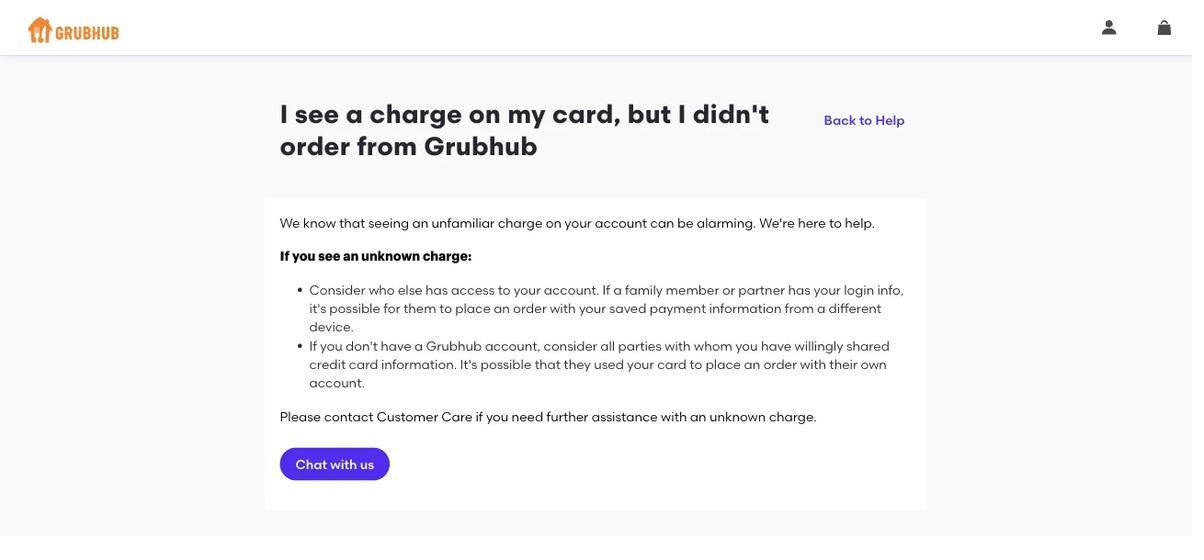 Task type: describe. For each thing, give the bounding box(es) containing it.
you right "if"
[[486, 409, 508, 424]]

you down we
[[292, 250, 316, 263]]

chat with us button
[[280, 448, 390, 481]]

customer
[[377, 409, 438, 424]]

them
[[403, 301, 436, 316]]

member
[[666, 282, 719, 298]]

they
[[564, 357, 591, 372]]

2 small image from the left
[[1157, 20, 1172, 35]]

charge inside i see a charge on my card, but i didn't order from grubhub
[[370, 99, 462, 130]]

can
[[650, 215, 674, 231]]

if you see an unknown charge:
[[280, 250, 472, 263]]

with left 'whom'
[[665, 338, 691, 354]]

order inside i see a charge on my card, but i didn't order from grubhub
[[280, 131, 350, 161]]

to right access
[[498, 282, 511, 298]]

charge.
[[769, 409, 817, 424]]

didn't
[[693, 99, 769, 130]]

care
[[441, 409, 472, 424]]

to left the help
[[859, 112, 872, 128]]

know
[[303, 215, 336, 231]]

shared
[[846, 338, 890, 354]]

who
[[369, 282, 395, 298]]

info,
[[877, 282, 904, 298]]

assistance
[[592, 409, 658, 424]]

information.
[[381, 357, 457, 372]]

partner
[[738, 282, 785, 298]]

back to help link
[[817, 98, 912, 131]]

2 vertical spatial if
[[309, 338, 317, 354]]

please contact customer care if you need further assistance with an unknown charge.
[[280, 409, 817, 424]]

on inside i see a charge on my card, but i didn't order from grubhub
[[469, 99, 501, 130]]

their
[[829, 357, 858, 372]]

information
[[709, 301, 782, 316]]

you down device.
[[320, 338, 342, 354]]

1 vertical spatial account.
[[309, 375, 365, 391]]

whom
[[694, 338, 732, 354]]

don't
[[346, 338, 378, 354]]

grubhub inside consider who else has access to your account. if a family member or partner has your login info, it's possible for them to place an order with your saved payment information from a different device. if you don't have a grubhub account, consider all parties with whom you have willingly shared credit card information. it's possible that they used your card to place an order with their own account.
[[426, 338, 482, 354]]

or
[[722, 282, 735, 298]]

chat
[[295, 457, 327, 472]]

help.
[[845, 215, 875, 231]]

0 horizontal spatial place
[[455, 301, 491, 316]]

saved
[[609, 301, 646, 316]]

else
[[398, 282, 422, 298]]

1 small image from the left
[[1102, 20, 1117, 35]]

2 horizontal spatial order
[[763, 357, 797, 372]]

1 vertical spatial unknown
[[709, 409, 766, 424]]

see inside i see a charge on my card, but i didn't order from grubhub
[[295, 99, 339, 130]]

to right them
[[439, 301, 452, 316]]

to down 'whom'
[[690, 357, 702, 372]]

1 i from the left
[[280, 99, 288, 130]]

grubhub inside i see a charge on my card, but i didn't order from grubhub
[[424, 131, 538, 161]]

2 horizontal spatial if
[[603, 282, 610, 298]]

for
[[383, 301, 400, 316]]

seeing
[[368, 215, 409, 231]]

different
[[829, 301, 882, 316]]

alarming.
[[697, 215, 756, 231]]

0 horizontal spatial if
[[280, 250, 290, 263]]

an down access
[[494, 301, 510, 316]]

help
[[875, 112, 905, 128]]

2 i from the left
[[678, 99, 686, 130]]

1 have from the left
[[381, 338, 411, 354]]

back to help
[[824, 112, 905, 128]]

need
[[512, 409, 543, 424]]

consider
[[309, 282, 366, 298]]

an right seeing
[[412, 215, 428, 231]]

it's
[[309, 301, 326, 316]]

1 horizontal spatial place
[[706, 357, 741, 372]]

account
[[595, 215, 647, 231]]

own
[[861, 357, 887, 372]]

parties
[[618, 338, 662, 354]]

my
[[507, 99, 546, 130]]

payment
[[650, 301, 706, 316]]

1 vertical spatial possible
[[480, 357, 531, 372]]

your right access
[[514, 282, 541, 298]]

from inside consider who else has access to your account. if a family member or partner has your login info, it's possible for them to place an order with your saved payment information from a different device. if you don't have a grubhub account, consider all parties with whom you have willingly shared credit card information. it's possible that they used your card to place an order with their own account.
[[785, 301, 814, 316]]

your left saved
[[579, 301, 606, 316]]



Task type: vqa. For each thing, say whether or not it's contained in the screenshot.
Correct
no



Task type: locate. For each thing, give the bounding box(es) containing it.
credit
[[309, 357, 346, 372]]

0 horizontal spatial order
[[280, 131, 350, 161]]

1 has from the left
[[426, 282, 448, 298]]

card down don't
[[349, 357, 378, 372]]

see
[[295, 99, 339, 130], [318, 250, 341, 263]]

has right partner
[[788, 282, 811, 298]]

order up know on the top of page
[[280, 131, 350, 161]]

that right know on the top of page
[[339, 215, 365, 231]]

0 vertical spatial that
[[339, 215, 365, 231]]

grubhub
[[424, 131, 538, 161], [426, 338, 482, 354]]

on left account
[[546, 215, 562, 231]]

access
[[451, 282, 495, 298]]

1 horizontal spatial charge
[[498, 215, 543, 231]]

1 horizontal spatial order
[[513, 301, 547, 316]]

0 horizontal spatial card
[[349, 357, 378, 372]]

order down willingly
[[763, 357, 797, 372]]

card down the parties
[[657, 357, 687, 372]]

order
[[280, 131, 350, 161], [513, 301, 547, 316], [763, 357, 797, 372]]

if
[[476, 409, 483, 424]]

1 horizontal spatial i
[[678, 99, 686, 130]]

with
[[550, 301, 576, 316], [665, 338, 691, 354], [800, 357, 826, 372], [661, 409, 687, 424], [330, 457, 357, 472]]

further
[[546, 409, 588, 424]]

has up them
[[426, 282, 448, 298]]

used
[[594, 357, 624, 372]]

2 have from the left
[[761, 338, 792, 354]]

unknown down seeing
[[361, 250, 420, 263]]

0 vertical spatial unknown
[[361, 250, 420, 263]]

from inside i see a charge on my card, but i didn't order from grubhub
[[357, 131, 417, 161]]

1 vertical spatial charge
[[498, 215, 543, 231]]

your down the parties
[[627, 357, 654, 372]]

grubhub logo image
[[28, 11, 119, 48]]

has
[[426, 282, 448, 298], [788, 282, 811, 298]]

from
[[357, 131, 417, 161], [785, 301, 814, 316]]

small image
[[1102, 20, 1117, 35], [1157, 20, 1172, 35]]

have left willingly
[[761, 338, 792, 354]]

card,
[[552, 99, 621, 130]]

to right "here"
[[829, 215, 842, 231]]

on
[[469, 99, 501, 130], [546, 215, 562, 231]]

0 vertical spatial order
[[280, 131, 350, 161]]

with inside button
[[330, 457, 357, 472]]

0 horizontal spatial has
[[426, 282, 448, 298]]

1 horizontal spatial on
[[546, 215, 562, 231]]

consider who else has access to your account. if a family member or partner has your login info, it's possible for them to place an order with your saved payment information from a different device. if you don't have a grubhub account, consider all parties with whom you have willingly shared credit card information. it's possible that they used your card to place an order with their own account.
[[309, 282, 904, 391]]

but
[[628, 99, 671, 130]]

1 vertical spatial from
[[785, 301, 814, 316]]

grubhub up it's
[[426, 338, 482, 354]]

1 vertical spatial grubhub
[[426, 338, 482, 354]]

1 horizontal spatial possible
[[480, 357, 531, 372]]

have up the information.
[[381, 338, 411, 354]]

0 horizontal spatial i
[[280, 99, 288, 130]]

here
[[798, 215, 826, 231]]

0 horizontal spatial unknown
[[361, 250, 420, 263]]

0 vertical spatial account.
[[544, 282, 599, 298]]

0 horizontal spatial that
[[339, 215, 365, 231]]

1 horizontal spatial have
[[761, 338, 792, 354]]

consider
[[544, 338, 597, 354]]

unknown left charge.
[[709, 409, 766, 424]]

charge
[[370, 99, 462, 130], [498, 215, 543, 231]]

possible
[[329, 301, 380, 316], [480, 357, 531, 372]]

a inside i see a charge on my card, but i didn't order from grubhub
[[346, 99, 363, 130]]

1 horizontal spatial from
[[785, 301, 814, 316]]

2 has from the left
[[788, 282, 811, 298]]

on left my
[[469, 99, 501, 130]]

0 vertical spatial on
[[469, 99, 501, 130]]

an down 'whom'
[[690, 409, 706, 424]]

possible down account, in the left bottom of the page
[[480, 357, 531, 372]]

0 horizontal spatial small image
[[1102, 20, 1117, 35]]

0 vertical spatial grubhub
[[424, 131, 538, 161]]

1 horizontal spatial card
[[657, 357, 687, 372]]

charge:
[[423, 250, 472, 263]]

account,
[[485, 338, 541, 354]]

your left login
[[814, 282, 841, 298]]

it's
[[460, 357, 477, 372]]

2 card from the left
[[657, 357, 687, 372]]

if up credit
[[309, 338, 317, 354]]

with right assistance
[[661, 409, 687, 424]]

order up account, in the left bottom of the page
[[513, 301, 547, 316]]

device.
[[309, 319, 354, 335]]

0 horizontal spatial possible
[[329, 301, 380, 316]]

0 vertical spatial see
[[295, 99, 339, 130]]

from down partner
[[785, 301, 814, 316]]

willingly
[[795, 338, 843, 354]]

1 vertical spatial order
[[513, 301, 547, 316]]

2 vertical spatial order
[[763, 357, 797, 372]]

i
[[280, 99, 288, 130], [678, 99, 686, 130]]

with up consider
[[550, 301, 576, 316]]

all
[[600, 338, 615, 354]]

account. up consider
[[544, 282, 599, 298]]

possible down 'consider'
[[329, 301, 380, 316]]

0 vertical spatial if
[[280, 250, 290, 263]]

an down information
[[744, 357, 760, 372]]

your left account
[[565, 215, 592, 231]]

1 horizontal spatial small image
[[1157, 20, 1172, 35]]

that down consider
[[535, 357, 561, 372]]

unknown
[[361, 250, 420, 263], [709, 409, 766, 424]]

back
[[824, 112, 856, 128]]

to
[[859, 112, 872, 128], [829, 215, 842, 231], [498, 282, 511, 298], [439, 301, 452, 316], [690, 357, 702, 372]]

1 vertical spatial if
[[603, 282, 610, 298]]

0 vertical spatial possible
[[329, 301, 380, 316]]

1 horizontal spatial if
[[309, 338, 317, 354]]

place down access
[[455, 301, 491, 316]]

your
[[565, 215, 592, 231], [514, 282, 541, 298], [814, 282, 841, 298], [579, 301, 606, 316], [627, 357, 654, 372]]

0 horizontal spatial from
[[357, 131, 417, 161]]

you right 'whom'
[[735, 338, 758, 354]]

0 horizontal spatial have
[[381, 338, 411, 354]]

1 vertical spatial that
[[535, 357, 561, 372]]

1 card from the left
[[349, 357, 378, 372]]

that inside consider who else has access to your account. if a family member or partner has your login info, it's possible for them to place an order with your saved payment information from a different device. if you don't have a grubhub account, consider all parties with whom you have willingly shared credit card information. it's possible that they used your card to place an order with their own account.
[[535, 357, 561, 372]]

be
[[677, 215, 694, 231]]

0 vertical spatial place
[[455, 301, 491, 316]]

i see a charge on my card, but i didn't order from grubhub
[[280, 99, 769, 161]]

account.
[[544, 282, 599, 298], [309, 375, 365, 391]]

place
[[455, 301, 491, 316], [706, 357, 741, 372]]

contact
[[324, 409, 373, 424]]

an
[[412, 215, 428, 231], [343, 250, 359, 263], [494, 301, 510, 316], [744, 357, 760, 372], [690, 409, 706, 424]]

we're
[[759, 215, 795, 231]]

with down willingly
[[800, 357, 826, 372]]

0 horizontal spatial on
[[469, 99, 501, 130]]

1 horizontal spatial has
[[788, 282, 811, 298]]

from up seeing
[[357, 131, 417, 161]]

we know that seeing an unfamiliar charge on your account can be alarming. we're here to help.
[[280, 215, 875, 231]]

login
[[844, 282, 874, 298]]

us
[[360, 457, 374, 472]]

account. down credit
[[309, 375, 365, 391]]

1 vertical spatial see
[[318, 250, 341, 263]]

family
[[625, 282, 663, 298]]

1 vertical spatial on
[[546, 215, 562, 231]]

that
[[339, 215, 365, 231], [535, 357, 561, 372]]

1 horizontal spatial account.
[[544, 282, 599, 298]]

1 vertical spatial place
[[706, 357, 741, 372]]

0 vertical spatial charge
[[370, 99, 462, 130]]

with left us
[[330, 457, 357, 472]]

place down 'whom'
[[706, 357, 741, 372]]

if
[[280, 250, 290, 263], [603, 282, 610, 298], [309, 338, 317, 354]]

1 horizontal spatial unknown
[[709, 409, 766, 424]]

0 horizontal spatial charge
[[370, 99, 462, 130]]

0 vertical spatial from
[[357, 131, 417, 161]]

a
[[346, 99, 363, 130], [613, 282, 622, 298], [817, 301, 826, 316], [414, 338, 423, 354]]

unfamiliar
[[432, 215, 495, 231]]

an up 'consider'
[[343, 250, 359, 263]]

card
[[349, 357, 378, 372], [657, 357, 687, 372]]

have
[[381, 338, 411, 354], [761, 338, 792, 354]]

1 horizontal spatial that
[[535, 357, 561, 372]]

we
[[280, 215, 300, 231]]

you
[[292, 250, 316, 263], [320, 338, 342, 354], [735, 338, 758, 354], [486, 409, 508, 424]]

chat with us
[[295, 457, 374, 472]]

if up saved
[[603, 282, 610, 298]]

grubhub down my
[[424, 131, 538, 161]]

if down we
[[280, 250, 290, 263]]

0 horizontal spatial account.
[[309, 375, 365, 391]]

please
[[280, 409, 321, 424]]



